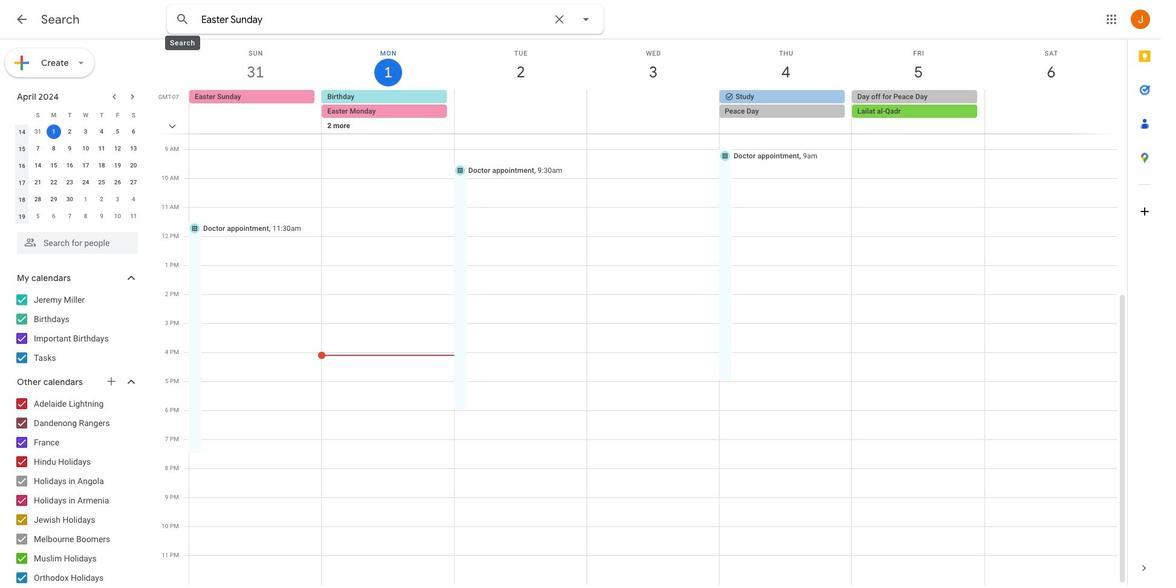 Task type: locate. For each thing, give the bounding box(es) containing it.
heading
[[41, 12, 80, 27]]

row
[[184, 90, 1128, 148], [14, 106, 142, 123], [14, 123, 142, 140], [14, 140, 142, 157], [14, 157, 142, 174], [14, 174, 142, 191], [14, 191, 142, 208], [14, 208, 142, 225]]

21 element
[[31, 175, 45, 190]]

april 2024 grid
[[11, 106, 142, 225]]

may 4 element
[[126, 192, 141, 207]]

23 element
[[63, 175, 77, 190]]

row group
[[14, 123, 142, 225]]

may 1 element
[[78, 192, 93, 207]]

may 9 element
[[94, 209, 109, 224]]

column header inside april 2024 "grid"
[[14, 106, 30, 123]]

grid
[[155, 39, 1128, 586]]

column header
[[14, 106, 30, 123]]

add other calendars image
[[105, 376, 117, 388]]

may 8 element
[[78, 209, 93, 224]]

27 element
[[126, 175, 141, 190]]

clear search image
[[548, 7, 572, 31]]

17 element
[[78, 159, 93, 173]]

other calendars list
[[2, 395, 150, 586]]

tab list
[[1129, 39, 1162, 552]]

5 element
[[110, 125, 125, 139]]

cell inside row group
[[46, 123, 62, 140]]

6 element
[[126, 125, 141, 139]]

may 6 element
[[47, 209, 61, 224]]

10 element
[[78, 142, 93, 156]]

11 element
[[94, 142, 109, 156]]

13 element
[[126, 142, 141, 156]]

22 element
[[47, 175, 61, 190]]

1, today element
[[47, 125, 61, 139]]

16 element
[[63, 159, 77, 173]]

row group inside april 2024 "grid"
[[14, 123, 142, 225]]

None search field
[[167, 5, 604, 34], [0, 228, 150, 254], [167, 5, 604, 34]]

9 element
[[63, 142, 77, 156]]

4 element
[[94, 125, 109, 139]]

cell
[[322, 90, 455, 148], [455, 90, 587, 148], [587, 90, 720, 148], [720, 90, 852, 148], [852, 90, 985, 148], [985, 90, 1118, 148], [46, 123, 62, 140]]

20 element
[[126, 159, 141, 173]]

28 element
[[31, 192, 45, 207]]



Task type: vqa. For each thing, say whether or not it's contained in the screenshot.
April 5 element
no



Task type: describe. For each thing, give the bounding box(es) containing it.
29 element
[[47, 192, 61, 207]]

25 element
[[94, 175, 109, 190]]

search image
[[171, 7, 195, 31]]

may 2 element
[[94, 192, 109, 207]]

15 element
[[47, 159, 61, 173]]

14 element
[[31, 159, 45, 173]]

Search for people text field
[[24, 232, 131, 254]]

may 3 element
[[110, 192, 125, 207]]

2 element
[[63, 125, 77, 139]]

search options image
[[574, 7, 598, 31]]

may 11 element
[[126, 209, 141, 224]]

march 31 element
[[31, 125, 45, 139]]

may 5 element
[[31, 209, 45, 224]]

8 element
[[47, 142, 61, 156]]

18 element
[[94, 159, 109, 173]]

may 7 element
[[63, 209, 77, 224]]

none search field search for people
[[0, 228, 150, 254]]

7 element
[[31, 142, 45, 156]]

my calendars list
[[2, 290, 150, 368]]

30 element
[[63, 192, 77, 207]]

26 element
[[110, 175, 125, 190]]

may 10 element
[[110, 209, 125, 224]]

12 element
[[110, 142, 125, 156]]

go back image
[[15, 12, 29, 27]]

24 element
[[78, 175, 93, 190]]

19 element
[[110, 159, 125, 173]]

3 element
[[78, 125, 93, 139]]

Search text field
[[201, 14, 545, 26]]



